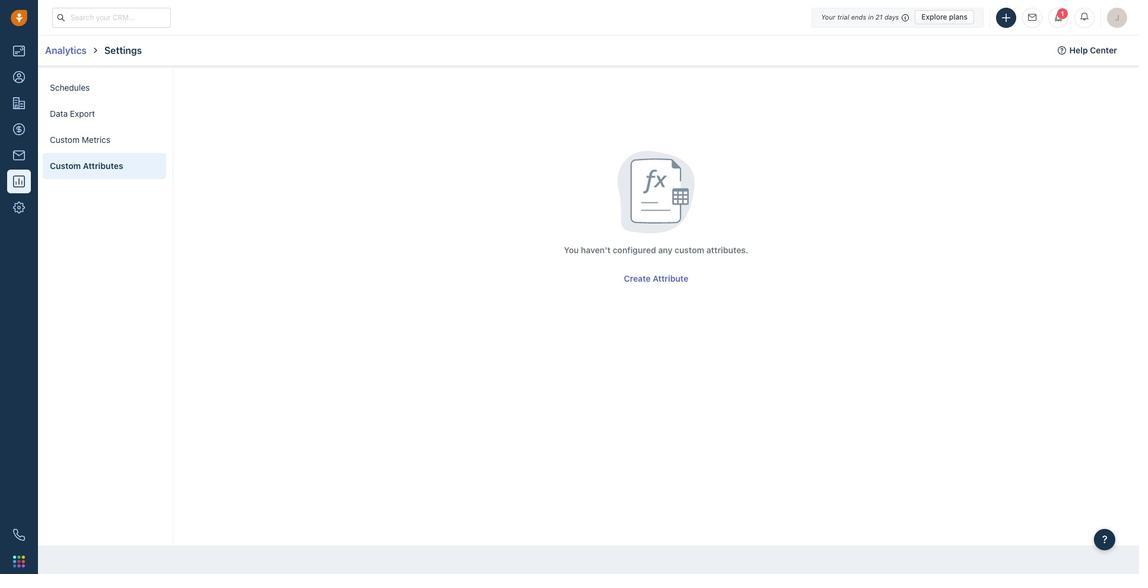 Task type: locate. For each thing, give the bounding box(es) containing it.
your trial ends in 21 days
[[822, 13, 899, 21]]

explore plans
[[922, 12, 968, 21]]

21
[[876, 13, 883, 21]]

1
[[1061, 10, 1065, 17]]

phone element
[[7, 524, 31, 547]]



Task type: vqa. For each thing, say whether or not it's contained in the screenshot.
Freshworks Switcher icon
yes



Task type: describe. For each thing, give the bounding box(es) containing it.
freshworks switcher image
[[13, 556, 25, 568]]

explore
[[922, 12, 948, 21]]

1 link
[[1049, 7, 1069, 28]]

explore plans link
[[915, 10, 975, 24]]

trial
[[838, 13, 850, 21]]

days
[[885, 13, 899, 21]]

plans
[[950, 12, 968, 21]]

ends
[[852, 13, 867, 21]]

your
[[822, 13, 836, 21]]

Search your CRM... text field
[[52, 7, 171, 28]]

in
[[869, 13, 874, 21]]

phone image
[[13, 529, 25, 541]]



